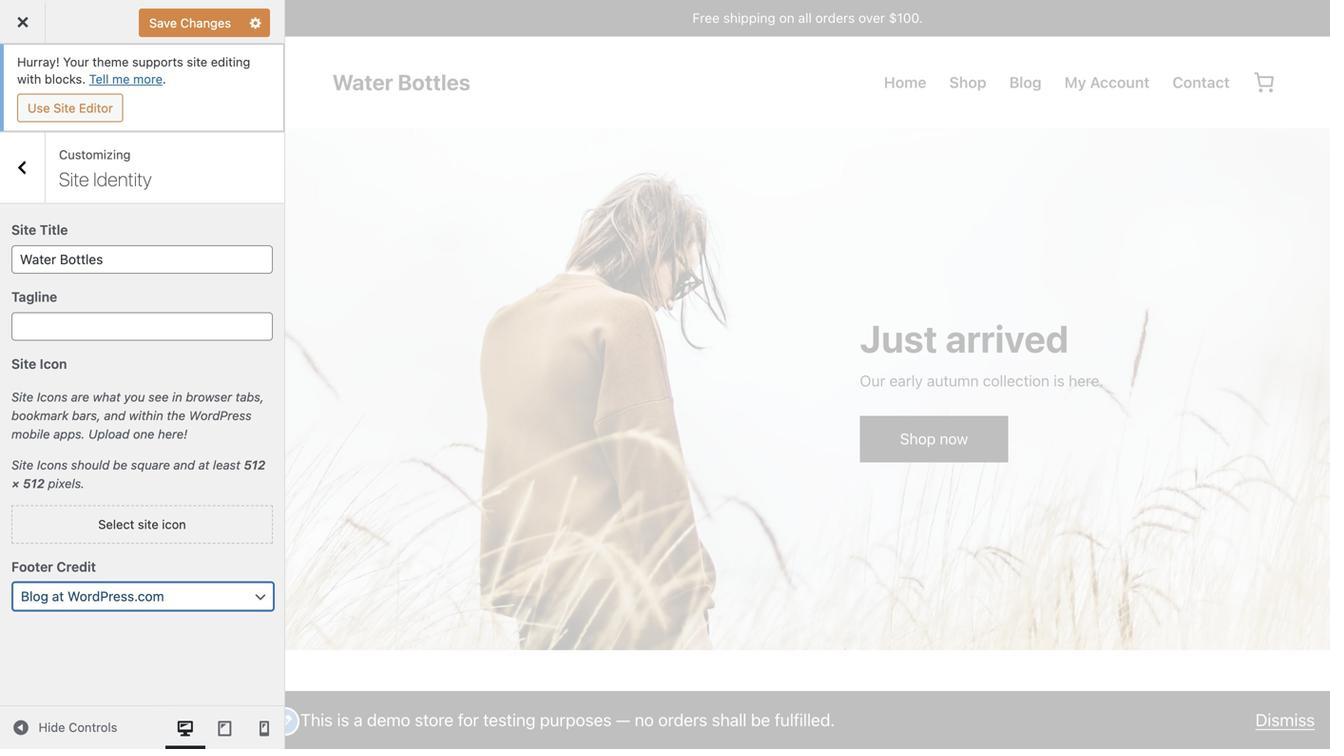 Task type: locate. For each thing, give the bounding box(es) containing it.
pixels.
[[45, 477, 85, 491]]

with
[[17, 72, 41, 86]]

and
[[104, 409, 126, 423], [174, 458, 195, 472]]

0 vertical spatial and
[[104, 409, 126, 423]]

1 horizontal spatial 512
[[244, 458, 266, 472]]

512
[[244, 458, 266, 472], [23, 477, 45, 491]]

site up bookmark
[[11, 390, 33, 404]]

credit
[[57, 560, 96, 575]]

0 horizontal spatial site
[[138, 517, 159, 532]]

icons
[[37, 390, 68, 404], [37, 458, 68, 472]]

site icons should be square and at least
[[11, 458, 244, 472]]

1 icons from the top
[[37, 390, 68, 404]]

more
[[133, 72, 163, 86]]

icons inside site icons are what you see in browser tabs, bookmark bars, and within the wordpress mobile apps. upload one here!
[[37, 390, 68, 404]]

1 vertical spatial site
[[138, 517, 159, 532]]

icons up the pixels.
[[37, 458, 68, 472]]

site left icon in the bottom left of the page
[[138, 517, 159, 532]]

blocks.
[[45, 72, 86, 86]]

1 vertical spatial 512
[[23, 477, 45, 491]]

site inside button
[[53, 101, 76, 115]]

site icon
[[11, 356, 67, 372]]

the
[[167, 409, 186, 423]]

and inside site icons are what you see in browser tabs, bookmark bars, and within the wordpress mobile apps. upload one here!
[[104, 409, 126, 423]]

use site editor
[[28, 101, 113, 115]]

site left icon
[[11, 356, 36, 372]]

2 icons from the top
[[37, 458, 68, 472]]

hide
[[39, 721, 65, 735]]

site
[[53, 101, 76, 115], [59, 168, 89, 190], [11, 222, 36, 238], [11, 356, 36, 372], [11, 390, 33, 404], [11, 458, 33, 472]]

site
[[187, 55, 208, 69], [138, 517, 159, 532]]

site up ×
[[11, 458, 33, 472]]

and left at
[[174, 458, 195, 472]]

site left the editing
[[187, 55, 208, 69]]

icons up bookmark
[[37, 390, 68, 404]]

identity
[[93, 168, 152, 190]]

512 right least
[[244, 458, 266, 472]]

site inside customizing site identity
[[59, 168, 89, 190]]

Tagline text field
[[11, 312, 273, 341]]

customizing site identity
[[59, 147, 152, 190]]

0 vertical spatial 512
[[244, 458, 266, 472]]

1 horizontal spatial and
[[174, 458, 195, 472]]

site inside hurray! your theme supports site editing with blocks.
[[187, 55, 208, 69]]

select
[[98, 517, 134, 532]]

hide controls
[[39, 721, 117, 735]]

512 × 512
[[11, 458, 266, 491]]

1 vertical spatial and
[[174, 458, 195, 472]]

Site Title text field
[[11, 245, 273, 274]]

site icons are what you see in browser tabs, bookmark bars, and within the wordpress mobile apps. upload one here!
[[11, 390, 264, 441]]

tell
[[89, 72, 109, 86]]

1 horizontal spatial site
[[187, 55, 208, 69]]

site down 'customizing'
[[59, 168, 89, 190]]

0 vertical spatial site
[[187, 55, 208, 69]]

site left title
[[11, 222, 36, 238]]

0 horizontal spatial and
[[104, 409, 126, 423]]

site inside site icons are what you see in browser tabs, bookmark bars, and within the wordpress mobile apps. upload one here!
[[11, 390, 33, 404]]

tabs,
[[236, 390, 264, 404]]

None submit
[[139, 9, 242, 37]]

1 vertical spatial icons
[[37, 458, 68, 472]]

see
[[148, 390, 169, 404]]

be
[[113, 458, 128, 472]]

hurray! your theme supports site editing with blocks.
[[17, 55, 250, 86]]

select site icon button
[[11, 506, 273, 544]]

×
[[11, 477, 20, 491]]

0 vertical spatial icons
[[37, 390, 68, 404]]

512 right ×
[[23, 477, 45, 491]]

and up upload
[[104, 409, 126, 423]]

you
[[124, 390, 145, 404]]

wordpress
[[189, 409, 252, 423]]

site right use
[[53, 101, 76, 115]]

at
[[198, 458, 210, 472]]



Task type: vqa. For each thing, say whether or not it's contained in the screenshot.
with
yes



Task type: describe. For each thing, give the bounding box(es) containing it.
what
[[93, 390, 121, 404]]

here!
[[158, 427, 188, 441]]

apps.
[[53, 427, 85, 441]]

title
[[40, 222, 68, 238]]

tell me more .
[[89, 72, 166, 86]]

hide controls button
[[0, 707, 117, 750]]

editor
[[79, 101, 113, 115]]

0 horizontal spatial 512
[[23, 477, 45, 491]]

your
[[63, 55, 89, 69]]

icon
[[40, 356, 67, 372]]

icons for should
[[37, 458, 68, 472]]

one
[[133, 427, 155, 441]]

browser
[[186, 390, 232, 404]]

mobile
[[11, 427, 50, 441]]

icon
[[162, 517, 186, 532]]

editing
[[211, 55, 250, 69]]

should
[[71, 458, 110, 472]]

in
[[172, 390, 182, 404]]

tagline
[[11, 289, 57, 305]]

footer
[[11, 560, 53, 575]]

use
[[28, 101, 50, 115]]

tell me more link
[[89, 72, 163, 86]]

site for site icons should be square and at least
[[11, 458, 33, 472]]

are
[[71, 390, 89, 404]]

site for site title
[[11, 222, 36, 238]]

.
[[163, 72, 166, 86]]

customizing
[[59, 147, 131, 162]]

square
[[131, 458, 170, 472]]

supports
[[132, 55, 183, 69]]

hurray!
[[17, 55, 60, 69]]

theme
[[93, 55, 129, 69]]

site for site icons are what you see in browser tabs, bookmark bars, and within the wordpress mobile apps. upload one here!
[[11, 390, 33, 404]]

upload
[[88, 427, 130, 441]]

me
[[112, 72, 130, 86]]

least
[[213, 458, 240, 472]]

controls
[[69, 721, 117, 735]]

bars,
[[72, 409, 101, 423]]

site title
[[11, 222, 68, 238]]

use site editor button
[[17, 94, 123, 122]]

footer credit
[[11, 560, 96, 575]]

icons for are
[[37, 390, 68, 404]]

site for site icon
[[11, 356, 36, 372]]

bookmark
[[11, 409, 69, 423]]

site inside button
[[138, 517, 159, 532]]

within
[[129, 409, 163, 423]]

select site icon
[[98, 517, 186, 532]]



